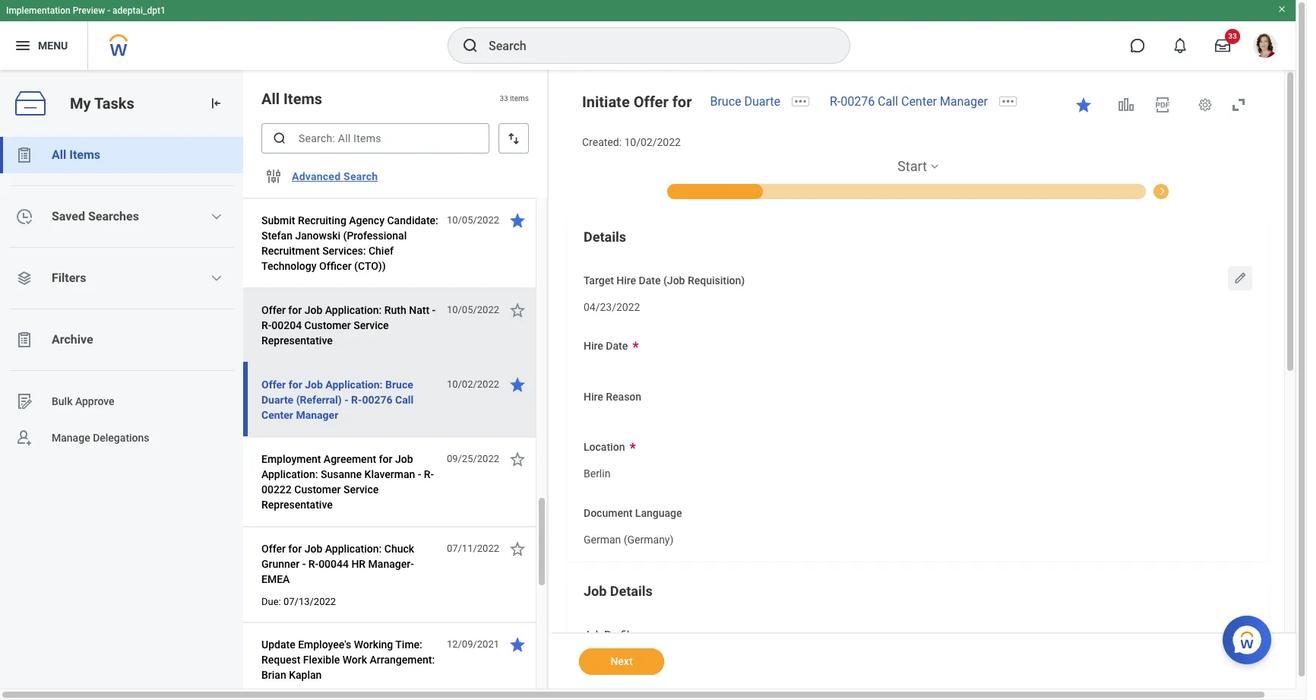 Task type: vqa. For each thing, say whether or not it's contained in the screenshot.
Share
no



Task type: describe. For each thing, give the bounding box(es) containing it.
transformation import image
[[208, 96, 224, 111]]

manage delegations
[[52, 432, 149, 444]]

Search Workday  search field
[[489, 29, 819, 62]]

chevron down image for filters
[[211, 272, 223, 284]]

close environment banner image
[[1278, 5, 1287, 14]]

1 vertical spatial details
[[610, 583, 653, 599]]

update employee's working time: request flexible work arrangement: brian kaplan
[[262, 639, 435, 681]]

job up job profile
[[584, 583, 607, 599]]

‎- inside offer for job application: bruce duarte (referral) ‎- r-00276 call center manager
[[345, 394, 349, 406]]

0 vertical spatial date
[[639, 274, 661, 286]]

09/25/2022
[[447, 453, 499, 465]]

04/23/2022
[[584, 301, 640, 313]]

time:
[[396, 639, 423, 651]]

r- inside employment agreement for job application: susanne klaverman ‎- r- 00222 customer service representative
[[424, 468, 434, 480]]

gear image
[[1198, 97, 1213, 113]]

star image for offer for job application: bruce duarte (referral) ‎- r-00276 call center manager
[[509, 376, 527, 394]]

r-00276 call center manager link
[[830, 94, 988, 109]]

delegations
[[93, 432, 149, 444]]

job profile
[[584, 629, 636, 641]]

start button
[[898, 157, 927, 176]]

(professional
[[343, 230, 407, 242]]

workday assistant region
[[1223, 610, 1278, 664]]

chevron down image for saved searches
[[211, 211, 223, 223]]

offer for offer for job application: ruth natt ‎- r-00204 customer service representative
[[262, 304, 286, 316]]

sort image
[[506, 131, 522, 146]]

(referral)
[[296, 394, 342, 406]]

target hire date (job requisition)
[[584, 274, 745, 286]]

00222
[[262, 484, 292, 496]]

star image for update employee's working time: request flexible work arrangement: brian kaplan
[[509, 636, 527, 654]]

list containing all items
[[0, 137, 243, 456]]

r- inside 'offer for job application: chuck grunner ‎- r-00044 hr manager- emea'
[[309, 558, 319, 570]]

advanced search
[[292, 170, 378, 182]]

filters button
[[0, 260, 243, 297]]

00276 inside offer for job application: bruce duarte (referral) ‎- r-00276 call center manager
[[362, 394, 393, 406]]

reason
[[606, 391, 642, 403]]

00204
[[272, 319, 302, 331]]

menu
[[38, 39, 68, 51]]

star image for submit recruiting agency candidate: stefan janowski (professional recruitment services: chief technology officer (cto))
[[509, 211, 527, 230]]

submit recruiting agency candidate: stefan janowski (professional recruitment services: chief technology officer (cto))
[[262, 214, 439, 272]]

janowski
[[295, 230, 341, 242]]

ruth
[[385, 304, 407, 316]]

rename image
[[15, 392, 33, 411]]

employment
[[262, 453, 321, 465]]

searches
[[88, 209, 139, 224]]

job details element
[[567, 570, 1270, 700]]

for for offer for job application: chuck grunner ‎- r-00044 hr manager- emea
[[288, 543, 302, 555]]

clipboard image
[[15, 331, 33, 349]]

1 horizontal spatial bruce
[[710, 94, 742, 109]]

edit image for details
[[1233, 270, 1248, 286]]

application: inside employment agreement for job application: susanne klaverman ‎- r- 00222 customer service representative
[[262, 468, 318, 480]]

document language
[[584, 507, 682, 519]]

offer for job application: chuck grunner ‎- r-00044 hr manager- emea button
[[262, 540, 439, 588]]

created:
[[582, 136, 622, 148]]

search image inside menu banner
[[461, 36, 480, 55]]

0 vertical spatial 00276
[[841, 94, 875, 109]]

Berlin text field
[[584, 459, 611, 485]]

star image for offer for job application: ruth natt ‎- r-00204 customer service representative
[[509, 301, 527, 319]]

my tasks
[[70, 94, 134, 112]]

klaverman
[[365, 468, 415, 480]]

for down search workday 'search box'
[[673, 93, 692, 111]]

1 vertical spatial date
[[606, 340, 628, 352]]

hire reason
[[584, 391, 642, 403]]

work
[[343, 654, 367, 666]]

update
[[262, 639, 295, 651]]

r- inside offer for job application: bruce duarte (referral) ‎- r-00276 call center manager
[[351, 394, 362, 406]]

menu banner
[[0, 0, 1296, 70]]

compensation
[[1162, 186, 1221, 197]]

service inside offer for job application: ruth natt ‎- r-00204 customer service representative
[[354, 319, 389, 331]]

bulk approve
[[52, 395, 115, 407]]

hire for hire date
[[584, 340, 604, 352]]

recruitment
[[262, 245, 320, 257]]

offer for job application: ruth natt ‎- r-00204 customer service representative button
[[262, 301, 439, 350]]

natt
[[409, 304, 430, 316]]

call inside offer for job application: bruce duarte (referral) ‎- r-00276 call center manager
[[395, 394, 414, 406]]

application: for 00204
[[325, 304, 382, 316]]

german (germany)
[[584, 533, 674, 546]]

archive
[[52, 332, 93, 347]]

offer for job application: bruce duarte (referral) ‎- r-00276 call center manager button
[[262, 376, 439, 424]]

grunner
[[262, 558, 300, 570]]

07/13/2022
[[284, 596, 336, 607]]

bulk
[[52, 395, 73, 407]]

offer for job application: bruce duarte (referral) ‎- r-00276 call center manager
[[262, 379, 414, 421]]

customer inside offer for job application: ruth natt ‎- r-00204 customer service representative
[[305, 319, 351, 331]]

00044
[[319, 558, 349, 570]]

brian
[[262, 669, 286, 681]]

candidate:
[[387, 214, 439, 227]]

justify image
[[14, 36, 32, 55]]

chief
[[369, 245, 394, 257]]

details inside 'element'
[[584, 229, 626, 245]]

services:
[[322, 245, 366, 257]]

tasks
[[94, 94, 134, 112]]

clock check image
[[15, 208, 33, 226]]

33 button
[[1207, 29, 1241, 62]]

12/09/2021
[[447, 639, 499, 650]]

request
[[262, 654, 301, 666]]

(cto))
[[354, 260, 386, 272]]

manage
[[52, 432, 90, 444]]

fullscreen image
[[1230, 96, 1248, 114]]

-
[[107, 5, 110, 16]]

agency
[[349, 214, 385, 227]]

all inside button
[[52, 147, 66, 162]]

due: 07/13/2022
[[262, 596, 336, 607]]

agreement
[[324, 453, 376, 465]]

0 vertical spatial center
[[902, 94, 937, 109]]

0 vertical spatial duarte
[[745, 94, 781, 109]]

hr
[[352, 558, 366, 570]]

requisition)
[[688, 274, 745, 286]]

hire for hire reason
[[584, 391, 604, 403]]

next button
[[579, 649, 664, 675]]

application: for r-
[[326, 379, 383, 391]]

service inside employment agreement for job application: susanne klaverman ‎- r- 00222 customer service representative
[[344, 484, 379, 496]]

saved
[[52, 209, 85, 224]]

initiate
[[582, 93, 630, 111]]

(job
[[664, 274, 685, 286]]

star image for employment agreement for job application: susanne klaverman ‎- r- 00222 customer service representative
[[509, 450, 527, 468]]

kaplan
[[289, 669, 322, 681]]

menu button
[[0, 21, 88, 70]]

for for offer for job application: bruce duarte (referral) ‎- r-00276 call center manager
[[289, 379, 302, 391]]

perspective image
[[15, 269, 33, 287]]

items inside button
[[69, 147, 100, 162]]

for for offer for job application: ruth natt ‎- r-00204 customer service representative
[[288, 304, 302, 316]]

07/11/2022
[[447, 543, 499, 554]]

employment agreement for job application: susanne klaverman ‎- r- 00222 customer service representative button
[[262, 450, 439, 514]]

details element
[[567, 215, 1270, 562]]



Task type: locate. For each thing, give the bounding box(es) containing it.
call
[[878, 94, 899, 109], [395, 394, 414, 406]]

representative inside offer for job application: ruth natt ‎- r-00204 customer service representative
[[262, 335, 333, 347]]

items
[[510, 94, 529, 103]]

all items inside button
[[52, 147, 100, 162]]

start
[[898, 158, 927, 174]]

1 chevron down image from the top
[[211, 211, 223, 223]]

10/02/2022 inside item list element
[[447, 379, 499, 390]]

all right the transformation import icon
[[262, 90, 280, 108]]

German (Germany) text field
[[584, 524, 674, 551]]

hire left reason
[[584, 391, 604, 403]]

edit image inside details 'element'
[[1233, 270, 1248, 286]]

0 horizontal spatial call
[[395, 394, 414, 406]]

0 horizontal spatial center
[[262, 409, 293, 421]]

offer for job application: chuck grunner ‎- r-00044 hr manager- emea
[[262, 543, 414, 585]]

1 vertical spatial duarte
[[262, 394, 294, 406]]

for up grunner on the bottom
[[288, 543, 302, 555]]

bruce duarte
[[710, 94, 781, 109]]

edit image inside 'job details' element
[[1233, 625, 1248, 640]]

1 vertical spatial representative
[[262, 499, 333, 511]]

manager
[[940, 94, 988, 109], [296, 409, 339, 421]]

for up klaverman on the bottom left
[[379, 453, 393, 465]]

2 edit image from the top
[[1233, 625, 1248, 640]]

application: inside offer for job application: ruth natt ‎- r-00204 customer service representative
[[325, 304, 382, 316]]

document
[[584, 507, 633, 519]]

1 star image from the top
[[509, 211, 527, 230]]

33
[[1229, 32, 1238, 40], [500, 94, 508, 103]]

my
[[70, 94, 91, 112]]

0 horizontal spatial 10/02/2022
[[447, 379, 499, 390]]

0 horizontal spatial manager
[[296, 409, 339, 421]]

6 star image from the top
[[509, 636, 527, 654]]

0 vertical spatial 10/05/2022
[[447, 214, 499, 226]]

technology
[[262, 260, 317, 272]]

target hire date (job requisition) element
[[584, 291, 640, 319]]

0 horizontal spatial search image
[[272, 131, 287, 146]]

33 inside item list element
[[500, 94, 508, 103]]

‎- right grunner on the bottom
[[302, 558, 306, 570]]

1 horizontal spatial search image
[[461, 36, 480, 55]]

hire right target
[[617, 274, 636, 286]]

1 vertical spatial 10/05/2022
[[447, 304, 499, 316]]

service down susanne
[[344, 484, 379, 496]]

offer for offer for job application: chuck grunner ‎- r-00044 hr manager- emea
[[262, 543, 286, 555]]

customer down susanne
[[294, 484, 341, 496]]

33 left items
[[500, 94, 508, 103]]

Search: All Items text field
[[262, 123, 490, 154]]

1 vertical spatial bruce
[[385, 379, 413, 391]]

german
[[584, 533, 621, 546]]

0 vertical spatial service
[[354, 319, 389, 331]]

10/05/2022 right natt
[[447, 304, 499, 316]]

0 vertical spatial details
[[584, 229, 626, 245]]

job up (referral)
[[305, 379, 323, 391]]

offer inside 'offer for job application: chuck grunner ‎- r-00044 hr manager- emea'
[[262, 543, 286, 555]]

0 horizontal spatial items
[[69, 147, 100, 162]]

1 horizontal spatial manager
[[940, 94, 988, 109]]

10/02/2022 up 09/25/2022
[[447, 379, 499, 390]]

1 vertical spatial call
[[395, 394, 414, 406]]

job inside offer for job application: ruth natt ‎- r-00204 customer service representative
[[305, 304, 323, 316]]

1 vertical spatial all
[[52, 147, 66, 162]]

r-
[[830, 94, 841, 109], [262, 319, 272, 331], [351, 394, 362, 406], [424, 468, 434, 480], [309, 558, 319, 570]]

10/05/2022 for submit recruiting agency candidate: stefan janowski (professional recruitment services: chief technology officer (cto))
[[447, 214, 499, 226]]

configure image
[[265, 167, 283, 186]]

duarte inside offer for job application: bruce duarte (referral) ‎- r-00276 call center manager
[[262, 394, 294, 406]]

employee's
[[298, 639, 351, 651]]

0 vertical spatial all items
[[262, 90, 322, 108]]

implementation
[[6, 5, 70, 16]]

1 edit image from the top
[[1233, 270, 1248, 286]]

1 vertical spatial chevron down image
[[211, 272, 223, 284]]

bruce
[[710, 94, 742, 109], [385, 379, 413, 391]]

10/05/2022 for offer for job application: ruth natt ‎- r-00204 customer service representative
[[447, 304, 499, 316]]

edit image
[[1233, 270, 1248, 286], [1233, 625, 1248, 640]]

offer up created: 10/02/2022
[[634, 93, 669, 111]]

next
[[611, 655, 633, 668]]

0 horizontal spatial all
[[52, 147, 66, 162]]

33 inside button
[[1229, 32, 1238, 40]]

items inside item list element
[[284, 90, 322, 108]]

1 vertical spatial search image
[[272, 131, 287, 146]]

representative down 00222
[[262, 499, 333, 511]]

1 horizontal spatial 10/02/2022
[[625, 136, 681, 148]]

0 horizontal spatial bruce
[[385, 379, 413, 391]]

0 vertical spatial customer
[[305, 319, 351, 331]]

‎- right (referral)
[[345, 394, 349, 406]]

‎- inside offer for job application: ruth natt ‎- r-00204 customer service representative
[[432, 304, 436, 316]]

1 vertical spatial center
[[262, 409, 293, 421]]

date left (job
[[639, 274, 661, 286]]

recruiting
[[298, 214, 347, 227]]

1 representative from the top
[[262, 335, 333, 347]]

0 vertical spatial items
[[284, 90, 322, 108]]

1 vertical spatial all items
[[52, 147, 100, 162]]

offer for job application: ruth natt ‎- r-00204 customer service representative
[[262, 304, 436, 347]]

33 items
[[500, 94, 529, 103]]

2 vertical spatial hire
[[584, 391, 604, 403]]

‎-
[[432, 304, 436, 316], [345, 394, 349, 406], [418, 468, 421, 480], [302, 558, 306, 570]]

0 vertical spatial hire
[[617, 274, 636, 286]]

bruce inside offer for job application: bruce duarte (referral) ‎- r-00276 call center manager
[[385, 379, 413, 391]]

5 star image from the top
[[509, 540, 527, 558]]

job up klaverman on the bottom left
[[395, 453, 413, 465]]

manager-
[[368, 558, 414, 570]]

view related information image
[[1118, 96, 1136, 114]]

clipboard image
[[15, 146, 33, 164]]

submit recruiting agency candidate: stefan janowski (professional recruitment services: chief technology officer (cto)) button
[[262, 211, 439, 275]]

10/05/2022
[[447, 214, 499, 226], [447, 304, 499, 316]]

job left profile
[[584, 629, 602, 641]]

user plus image
[[15, 429, 33, 447]]

edit image for job details
[[1233, 625, 1248, 640]]

0 horizontal spatial 33
[[500, 94, 508, 103]]

initiate offer for
[[582, 93, 692, 111]]

chuck
[[385, 543, 414, 555]]

application: inside 'offer for job application: chuck grunner ‎- r-00044 hr manager- emea'
[[325, 543, 382, 555]]

1 horizontal spatial 33
[[1229, 32, 1238, 40]]

r-00276 call center manager
[[830, 94, 988, 109]]

(germany)
[[624, 533, 674, 546]]

offer up grunner on the bottom
[[262, 543, 286, 555]]

job inside offer for job application: bruce duarte (referral) ‎- r-00276 call center manager
[[305, 379, 323, 391]]

profile logan mcneil image
[[1254, 33, 1278, 61]]

1 horizontal spatial date
[[639, 274, 661, 286]]

representative inside employment agreement for job application: susanne klaverman ‎- r- 00222 customer service representative
[[262, 499, 333, 511]]

1 vertical spatial 33
[[500, 94, 508, 103]]

customer inside employment agreement for job application: susanne klaverman ‎- r- 00222 customer service representative
[[294, 484, 341, 496]]

advanced search button
[[286, 161, 384, 192]]

all
[[262, 90, 280, 108], [52, 147, 66, 162]]

employment agreement for job application: susanne klaverman ‎- r- 00222 customer service representative
[[262, 453, 434, 511]]

application: left ruth
[[325, 304, 382, 316]]

chevron right image
[[1153, 182, 1172, 196]]

center
[[902, 94, 937, 109], [262, 409, 293, 421]]

representative down 00204 on the left top of page
[[262, 335, 333, 347]]

location element
[[584, 458, 611, 486]]

1 horizontal spatial 00276
[[841, 94, 875, 109]]

filters
[[52, 271, 86, 285]]

chevron down image left technology
[[211, 272, 223, 284]]

1 vertical spatial 10/02/2022
[[447, 379, 499, 390]]

‎- inside employment agreement for job application: susanne klaverman ‎- r- 00222 customer service representative
[[418, 468, 421, 480]]

33 for 33 items
[[500, 94, 508, 103]]

service down ruth
[[354, 319, 389, 331]]

duarte
[[745, 94, 781, 109], [262, 394, 294, 406]]

job down officer on the top left
[[305, 304, 323, 316]]

offer for offer for job application: bruce duarte (referral) ‎- r-00276 call center manager
[[262, 379, 286, 391]]

call up 'start'
[[878, 94, 899, 109]]

2 10/05/2022 from the top
[[447, 304, 499, 316]]

‎- right klaverman on the bottom left
[[418, 468, 421, 480]]

notifications large image
[[1173, 38, 1188, 53]]

1 vertical spatial customer
[[294, 484, 341, 496]]

flexible
[[303, 654, 340, 666]]

offer
[[634, 93, 669, 111], [262, 304, 286, 316], [262, 379, 286, 391], [262, 543, 286, 555]]

representative
[[262, 335, 333, 347], [262, 499, 333, 511]]

r- inside offer for job application: ruth natt ‎- r-00204 customer service representative
[[262, 319, 272, 331]]

adeptai_dpt1
[[113, 5, 166, 16]]

offer down 00204 on the left top of page
[[262, 379, 286, 391]]

hire down the '04/23/2022'
[[584, 340, 604, 352]]

33 left the profile logan mcneil 'icon'
[[1229, 32, 1238, 40]]

offer inside offer for job application: bruce duarte (referral) ‎- r-00276 call center manager
[[262, 379, 286, 391]]

1 vertical spatial edit image
[[1233, 625, 1248, 640]]

2 representative from the top
[[262, 499, 333, 511]]

service
[[354, 319, 389, 331], [344, 484, 379, 496]]

job up the 00044
[[305, 543, 323, 555]]

0 vertical spatial representative
[[262, 335, 333, 347]]

1 horizontal spatial center
[[902, 94, 937, 109]]

search
[[344, 170, 378, 182]]

10/05/2022 right candidate:
[[447, 214, 499, 226]]

0 vertical spatial call
[[878, 94, 899, 109]]

2 star image from the top
[[509, 301, 527, 319]]

star image
[[509, 211, 527, 230], [509, 301, 527, 319], [509, 376, 527, 394], [509, 450, 527, 468], [509, 540, 527, 558], [509, 636, 527, 654]]

0 horizontal spatial date
[[606, 340, 628, 352]]

officer
[[319, 260, 352, 272]]

0 vertical spatial all
[[262, 90, 280, 108]]

1 horizontal spatial duarte
[[745, 94, 781, 109]]

‎- inside 'offer for job application: chuck grunner ‎- r-00044 hr manager- emea'
[[302, 558, 306, 570]]

my tasks element
[[0, 70, 243, 700]]

for up 00204 on the left top of page
[[288, 304, 302, 316]]

hire date
[[584, 340, 628, 352]]

0 vertical spatial manager
[[940, 94, 988, 109]]

job inside employment agreement for job application: susanne klaverman ‎- r- 00222 customer service representative
[[395, 453, 413, 465]]

details up profile
[[610, 583, 653, 599]]

details up target
[[584, 229, 626, 245]]

1 vertical spatial hire
[[584, 340, 604, 352]]

chevron down image inside filters dropdown button
[[211, 272, 223, 284]]

2 chevron down image from the top
[[211, 272, 223, 284]]

date down the '04/23/2022'
[[606, 340, 628, 352]]

10/02/2022 down initiate offer for
[[625, 136, 681, 148]]

all items button
[[0, 137, 243, 173]]

center up employment
[[262, 409, 293, 421]]

update employee's working time: request flexible work arrangement: brian kaplan button
[[262, 636, 439, 684]]

1 horizontal spatial all
[[262, 90, 280, 108]]

list
[[0, 137, 243, 456]]

1 vertical spatial 00276
[[362, 394, 393, 406]]

0 vertical spatial search image
[[461, 36, 480, 55]]

job
[[305, 304, 323, 316], [305, 379, 323, 391], [395, 453, 413, 465], [305, 543, 323, 555], [584, 583, 607, 599], [584, 629, 602, 641]]

application:
[[325, 304, 382, 316], [326, 379, 383, 391], [262, 468, 318, 480], [325, 543, 382, 555]]

bruce duarte link
[[710, 94, 781, 109]]

for inside 'offer for job application: chuck grunner ‎- r-00044 hr manager- emea'
[[288, 543, 302, 555]]

document language element
[[584, 524, 674, 551]]

inbox large image
[[1216, 38, 1231, 53]]

3 star image from the top
[[509, 376, 527, 394]]

1 10/05/2022 from the top
[[447, 214, 499, 226]]

search image
[[461, 36, 480, 55], [272, 131, 287, 146]]

application: up (referral)
[[326, 379, 383, 391]]

offer up 00204 on the left top of page
[[262, 304, 286, 316]]

manager inside offer for job application: bruce duarte (referral) ‎- r-00276 call center manager
[[296, 409, 339, 421]]

0 horizontal spatial duarte
[[262, 394, 294, 406]]

chevron down image inside saved searches dropdown button
[[211, 211, 223, 223]]

job inside 'offer for job application: chuck grunner ‎- r-00044 hr manager- emea'
[[305, 543, 323, 555]]

location
[[584, 441, 625, 453]]

berlin
[[584, 468, 611, 480]]

for inside employment agreement for job application: susanne klaverman ‎- r- 00222 customer service representative
[[379, 453, 393, 465]]

1 horizontal spatial call
[[878, 94, 899, 109]]

0 horizontal spatial 00276
[[362, 394, 393, 406]]

application: down employment
[[262, 468, 318, 480]]

0 vertical spatial 33
[[1229, 32, 1238, 40]]

submit
[[262, 214, 295, 227]]

item list element
[[243, 70, 549, 700]]

working
[[354, 639, 393, 651]]

33 for 33
[[1229, 32, 1238, 40]]

application: inside offer for job application: bruce duarte (referral) ‎- r-00276 call center manager
[[326, 379, 383, 391]]

for up (referral)
[[289, 379, 302, 391]]

advanced
[[292, 170, 341, 182]]

for inside offer for job application: bruce duarte (referral) ‎- r-00276 call center manager
[[289, 379, 302, 391]]

all items inside item list element
[[262, 90, 322, 108]]

items
[[284, 90, 322, 108], [69, 147, 100, 162]]

0 vertical spatial 10/02/2022
[[625, 136, 681, 148]]

all right clipboard icon
[[52, 147, 66, 162]]

chevron down image
[[211, 211, 223, 223], [211, 272, 223, 284]]

start navigation
[[567, 157, 1270, 199]]

1 vertical spatial manager
[[296, 409, 339, 421]]

created: 10/02/2022
[[582, 136, 681, 148]]

04/23/2022 text field
[[584, 292, 640, 318]]

bulk approve link
[[0, 383, 243, 420]]

saved searches button
[[0, 198, 243, 235]]

profile
[[604, 629, 636, 641]]

‎- right natt
[[432, 304, 436, 316]]

0 vertical spatial chevron down image
[[211, 211, 223, 223]]

for inside offer for job application: ruth natt ‎- r-00204 customer service representative
[[288, 304, 302, 316]]

4 star image from the top
[[509, 450, 527, 468]]

1 vertical spatial service
[[344, 484, 379, 496]]

chevron down image left submit
[[211, 211, 223, 223]]

1 horizontal spatial all items
[[262, 90, 322, 108]]

offer inside offer for job application: ruth natt ‎- r-00204 customer service representative
[[262, 304, 286, 316]]

star image
[[1075, 96, 1093, 114]]

center up 'start'
[[902, 94, 937, 109]]

hire
[[617, 274, 636, 286], [584, 340, 604, 352], [584, 391, 604, 403]]

call up klaverman on the bottom left
[[395, 394, 414, 406]]

0 horizontal spatial all items
[[52, 147, 100, 162]]

implementation preview -   adeptai_dpt1
[[6, 5, 166, 16]]

0 vertical spatial edit image
[[1233, 270, 1248, 286]]

view printable version (pdf) image
[[1154, 96, 1172, 114]]

due:
[[262, 596, 281, 607]]

customer
[[305, 319, 351, 331], [294, 484, 341, 496]]

all inside item list element
[[262, 90, 280, 108]]

archive button
[[0, 322, 243, 358]]

arrangement:
[[370, 654, 435, 666]]

customer right 00204 on the left top of page
[[305, 319, 351, 331]]

job details
[[584, 583, 653, 599]]

1 vertical spatial items
[[69, 147, 100, 162]]

1 horizontal spatial items
[[284, 90, 322, 108]]

application: for 00044
[[325, 543, 382, 555]]

center inside offer for job application: bruce duarte (referral) ‎- r-00276 call center manager
[[262, 409, 293, 421]]

target
[[584, 274, 614, 286]]

0 vertical spatial bruce
[[710, 94, 742, 109]]

language
[[635, 507, 682, 519]]

application: up hr
[[325, 543, 382, 555]]



